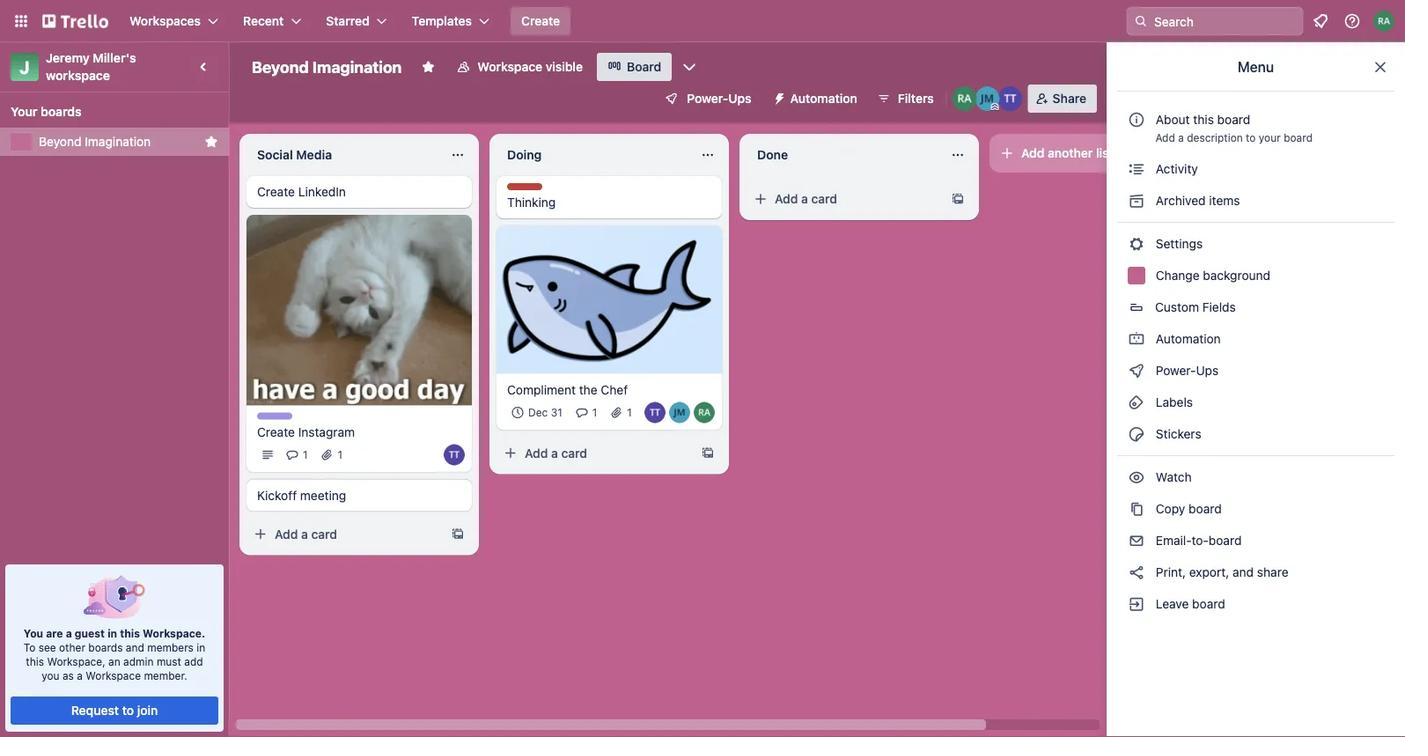 Task type: vqa. For each thing, say whether or not it's contained in the screenshot.
"RUBY ANDERSON (RUBYANDERSON7)" 'image' to the left
yes



Task type: describe. For each thing, give the bounding box(es) containing it.
add
[[184, 655, 203, 668]]

doing
[[507, 148, 542, 162]]

sm image for power-ups
[[1128, 362, 1146, 380]]

workspaces
[[129, 14, 201, 28]]

archived items link
[[1118, 187, 1395, 215]]

sm image for email-to-board
[[1128, 532, 1146, 550]]

recent
[[243, 14, 284, 28]]

admin
[[123, 655, 154, 668]]

to inside button
[[122, 703, 134, 718]]

add for social media
[[275, 527, 298, 541]]

0 horizontal spatial in
[[108, 627, 117, 640]]

archived
[[1156, 193, 1206, 208]]

settings
[[1153, 237, 1203, 251]]

stickers link
[[1118, 420, 1395, 448]]

export,
[[1190, 565, 1230, 580]]

social
[[257, 148, 293, 162]]

dec 31
[[529, 407, 563, 419]]

create for create
[[521, 14, 560, 28]]

color: purple, title: none image
[[257, 413, 292, 420]]

0 horizontal spatial this
[[26, 655, 44, 668]]

sm image for archived items
[[1128, 192, 1146, 210]]

another
[[1048, 146, 1093, 160]]

labels
[[1153, 395, 1194, 410]]

board up description
[[1218, 112, 1251, 127]]

add a card button for social media
[[247, 520, 444, 548]]

ruby anderson (rubyanderson7) image
[[1374, 11, 1395, 32]]

sm image for leave board
[[1128, 595, 1146, 613]]

customize views image
[[681, 58, 699, 76]]

add a card for social media
[[275, 527, 337, 541]]

0 horizontal spatial terry turtle (terryturtle) image
[[444, 444, 465, 465]]

instagram
[[298, 424, 355, 439]]

leave board
[[1153, 597, 1226, 611]]

about this board add a description to your board
[[1156, 112, 1313, 144]]

watch
[[1153, 470, 1196, 484]]

compliment
[[507, 382, 576, 397]]

as
[[63, 669, 74, 682]]

to-
[[1192, 533, 1209, 548]]

email-to-board link
[[1118, 527, 1395, 555]]

stickers
[[1153, 427, 1202, 441]]

print,
[[1156, 565, 1186, 580]]

create linkedin link
[[257, 183, 462, 201]]

1 down the
[[593, 407, 598, 419]]

sm image for copy board
[[1128, 500, 1146, 518]]

color: bold red, title: "thoughts" element
[[507, 183, 556, 196]]

templates
[[412, 14, 472, 28]]

1 down instagram
[[338, 449, 343, 461]]

jeremy miller (jeremymiller198) image
[[976, 86, 1000, 111]]

share
[[1258, 565, 1289, 580]]

settings link
[[1118, 230, 1395, 258]]

automation link
[[1118, 325, 1395, 353]]

card for social media
[[311, 527, 337, 541]]

0 horizontal spatial imagination
[[85, 134, 151, 149]]

change background
[[1153, 268, 1271, 283]]

your boards with 1 items element
[[11, 101, 210, 122]]

imagination inside text box
[[313, 57, 402, 76]]

members
[[147, 641, 194, 654]]

meeting
[[300, 488, 346, 502]]

power- inside button
[[687, 91, 729, 106]]

kickoff
[[257, 488, 297, 502]]

workspace inside button
[[478, 59, 543, 74]]

your
[[11, 104, 37, 119]]

miller's
[[93, 51, 136, 65]]

1 vertical spatial ups
[[1197, 363, 1219, 378]]

add a card for doing
[[525, 446, 588, 460]]

1 vertical spatial automation
[[1153, 332, 1221, 346]]

star or unstar board image
[[421, 60, 435, 74]]

change background link
[[1118, 262, 1395, 290]]

0 horizontal spatial boards
[[41, 104, 82, 119]]

add inside the 'about this board add a description to your board'
[[1156, 131, 1176, 144]]

Social Media text field
[[247, 141, 440, 169]]

thinking link
[[507, 194, 712, 211]]

workspace navigation collapse icon image
[[192, 55, 217, 79]]

copy board link
[[1118, 495, 1395, 523]]

power-ups link
[[1118, 357, 1395, 385]]

board up print, export, and share
[[1209, 533, 1242, 548]]

must
[[157, 655, 181, 668]]

starred button
[[316, 7, 398, 35]]

labels link
[[1118, 388, 1395, 417]]

ups inside button
[[729, 91, 752, 106]]

boards inside the you are a guest in this workspace. to see other boards and members in this workspace, an admin must add you as a workspace member.
[[88, 641, 123, 654]]

1 horizontal spatial power-
[[1156, 363, 1197, 378]]

a down 31
[[552, 446, 558, 460]]

add for doing
[[525, 446, 548, 460]]

list
[[1097, 146, 1114, 160]]

1 horizontal spatial ruby anderson (rubyanderson7) image
[[953, 86, 977, 111]]

1 horizontal spatial terry turtle (terryturtle) image
[[645, 402, 666, 423]]

your boards
[[11, 104, 82, 119]]

leave board link
[[1118, 590, 1395, 618]]

back to home image
[[42, 7, 108, 35]]

workspace,
[[47, 655, 105, 668]]

background
[[1204, 268, 1271, 283]]

kickoff meeting
[[257, 488, 346, 502]]

thinking
[[507, 195, 556, 210]]

create for create instagram
[[257, 424, 295, 439]]

power-ups inside button
[[687, 91, 752, 106]]

create from template… image for doing
[[701, 446, 715, 460]]

you
[[24, 627, 43, 640]]

create instagram link
[[257, 423, 462, 441]]

jeremy
[[46, 51, 90, 65]]

jeremy miller's workspace
[[46, 51, 139, 83]]

activity
[[1153, 162, 1199, 176]]

social media
[[257, 148, 332, 162]]

add a card button for done
[[747, 185, 944, 213]]

workspace inside the you are a guest in this workspace. to see other boards and members in this workspace, an admin must add you as a workspace member.
[[86, 669, 141, 682]]

power-ups button
[[652, 85, 762, 113]]

automation inside button
[[791, 91, 858, 106]]

board up "to-"
[[1189, 502, 1222, 516]]

Board name text field
[[243, 53, 411, 81]]

board link
[[597, 53, 672, 81]]

open information menu image
[[1344, 12, 1362, 30]]

board down export,
[[1193, 597, 1226, 611]]

a right are
[[66, 627, 72, 640]]

kickoff meeting link
[[257, 487, 462, 504]]

items
[[1210, 193, 1241, 208]]

activity link
[[1118, 155, 1395, 183]]

custom
[[1156, 300, 1200, 314]]



Task type: locate. For each thing, give the bounding box(es) containing it.
fields
[[1203, 300, 1237, 314]]

1 down chef in the left of the page
[[627, 407, 632, 419]]

1 horizontal spatial boards
[[88, 641, 123, 654]]

1 vertical spatial create
[[257, 185, 295, 199]]

board
[[1218, 112, 1251, 127], [1284, 131, 1313, 144], [1189, 502, 1222, 516], [1209, 533, 1242, 548], [1193, 597, 1226, 611]]

print, export, and share
[[1153, 565, 1289, 580]]

sm image inside activity link
[[1128, 160, 1146, 178]]

imagination down 'your boards with 1 items' element
[[85, 134, 151, 149]]

1 horizontal spatial to
[[1246, 131, 1257, 144]]

to
[[1246, 131, 1257, 144], [122, 703, 134, 718]]

0 vertical spatial and
[[1233, 565, 1254, 580]]

sm image for automation
[[1128, 330, 1146, 348]]

add down the about
[[1156, 131, 1176, 144]]

workspace
[[478, 59, 543, 74], [86, 669, 141, 682]]

0 vertical spatial beyond
[[252, 57, 309, 76]]

0 vertical spatial power-
[[687, 91, 729, 106]]

member.
[[144, 669, 187, 682]]

and left share
[[1233, 565, 1254, 580]]

terry turtle (terryturtle) image
[[999, 86, 1023, 111]]

Doing text field
[[497, 141, 691, 169]]

copy board
[[1153, 502, 1222, 516]]

1 vertical spatial add a card button
[[497, 439, 694, 467]]

to left "your"
[[1246, 131, 1257, 144]]

boards right your
[[41, 104, 82, 119]]

share
[[1053, 91, 1087, 106]]

card for doing
[[562, 446, 588, 460]]

a down done text box
[[802, 192, 809, 206]]

add a card down kickoff meeting
[[275, 527, 337, 541]]

sm image inside settings link
[[1128, 235, 1146, 253]]

1 horizontal spatial this
[[120, 627, 140, 640]]

create inside button
[[521, 14, 560, 28]]

0 horizontal spatial card
[[311, 527, 337, 541]]

this down to
[[26, 655, 44, 668]]

0 notifications image
[[1311, 11, 1332, 32]]

copy
[[1156, 502, 1186, 516]]

0 horizontal spatial beyond
[[39, 134, 82, 149]]

0 vertical spatial this
[[1194, 112, 1215, 127]]

2 horizontal spatial create from template… image
[[951, 192, 965, 206]]

0 horizontal spatial ruby anderson (rubyanderson7) image
[[694, 402, 715, 423]]

31
[[551, 407, 563, 419]]

add inside add another list button
[[1022, 146, 1045, 160]]

sm image for activity
[[1128, 160, 1146, 178]]

0 horizontal spatial power-
[[687, 91, 729, 106]]

create down 'color: purple, title: none' icon
[[257, 424, 295, 439]]

6 sm image from the top
[[1128, 564, 1146, 581]]

request to join button
[[11, 697, 218, 725]]

archived items
[[1153, 193, 1241, 208]]

sm image inside watch link
[[1128, 469, 1146, 486]]

add left another
[[1022, 146, 1045, 160]]

sm image for watch
[[1128, 469, 1146, 486]]

power- down customize views icon
[[687, 91, 729, 106]]

create from template… image
[[951, 192, 965, 206], [701, 446, 715, 460], [451, 527, 465, 541]]

a right as
[[77, 669, 83, 682]]

1 vertical spatial and
[[126, 641, 144, 654]]

1 vertical spatial to
[[122, 703, 134, 718]]

sm image inside stickers link
[[1128, 425, 1146, 443]]

board
[[627, 59, 662, 74]]

this member is an admin of this board. image
[[992, 103, 999, 111]]

create from template… image for done
[[951, 192, 965, 206]]

add a card button
[[747, 185, 944, 213], [497, 439, 694, 467], [247, 520, 444, 548]]

are
[[46, 627, 63, 640]]

1 vertical spatial add a card
[[525, 446, 588, 460]]

0 horizontal spatial add a card button
[[247, 520, 444, 548]]

1 vertical spatial terry turtle (terryturtle) image
[[444, 444, 465, 465]]

thoughts thinking
[[507, 184, 556, 210]]

0 horizontal spatial create from template… image
[[451, 527, 465, 541]]

beyond imagination down 'your boards with 1 items' element
[[39, 134, 151, 149]]

filters button
[[872, 85, 940, 113]]

this
[[1194, 112, 1215, 127], [120, 627, 140, 640], [26, 655, 44, 668]]

ups left automation button
[[729, 91, 752, 106]]

0 vertical spatial in
[[108, 627, 117, 640]]

ups down automation link
[[1197, 363, 1219, 378]]

jeremy miller (jeremymiller198) image
[[669, 402, 691, 423]]

change
[[1156, 268, 1200, 283]]

sm image for print, export, and share
[[1128, 564, 1146, 581]]

2 vertical spatial add a card
[[275, 527, 337, 541]]

1 vertical spatial ruby anderson (rubyanderson7) image
[[694, 402, 715, 423]]

beyond imagination link
[[39, 133, 197, 151]]

1 vertical spatial create from template… image
[[701, 446, 715, 460]]

0 vertical spatial add a card button
[[747, 185, 944, 213]]

email-to-board
[[1153, 533, 1242, 548]]

other
[[59, 641, 85, 654]]

1 horizontal spatial imagination
[[313, 57, 402, 76]]

create down social
[[257, 185, 295, 199]]

1 down create instagram
[[303, 449, 308, 461]]

automation down custom fields
[[1153, 332, 1221, 346]]

beyond down recent popup button in the top of the page
[[252, 57, 309, 76]]

1 horizontal spatial beyond
[[252, 57, 309, 76]]

1 vertical spatial imagination
[[85, 134, 151, 149]]

visible
[[546, 59, 583, 74]]

0 horizontal spatial to
[[122, 703, 134, 718]]

this up admin
[[120, 627, 140, 640]]

watch link
[[1118, 463, 1395, 492]]

about
[[1156, 112, 1191, 127]]

power-ups up labels
[[1153, 363, 1223, 378]]

2 sm image from the top
[[1128, 330, 1146, 348]]

1 horizontal spatial power-ups
[[1153, 363, 1223, 378]]

this up description
[[1194, 112, 1215, 127]]

workspace visible button
[[446, 53, 594, 81]]

in up add
[[197, 641, 205, 654]]

workspace visible
[[478, 59, 583, 74]]

1 vertical spatial workspace
[[86, 669, 141, 682]]

0 vertical spatial ruby anderson (rubyanderson7) image
[[953, 86, 977, 111]]

create for create linkedin
[[257, 185, 295, 199]]

sm image for stickers
[[1128, 425, 1146, 443]]

add a card
[[775, 192, 838, 206], [525, 446, 588, 460], [275, 527, 337, 541]]

card down the meeting
[[311, 527, 337, 541]]

0 horizontal spatial power-ups
[[687, 91, 752, 106]]

a down kickoff meeting
[[301, 527, 308, 541]]

1 vertical spatial power-ups
[[1153, 363, 1223, 378]]

menu
[[1238, 59, 1275, 75]]

1 horizontal spatial automation
[[1153, 332, 1221, 346]]

add down "dec 31" option
[[525, 446, 548, 460]]

ruby anderson (rubyanderson7) image left this member is an admin of this board. image
[[953, 86, 977, 111]]

card down 31
[[562, 446, 588, 460]]

Search field
[[1149, 8, 1303, 34]]

automation button
[[766, 85, 868, 113]]

sm image inside email-to-board link
[[1128, 532, 1146, 550]]

beyond
[[252, 57, 309, 76], [39, 134, 82, 149]]

workspace
[[46, 68, 110, 83]]

guest
[[75, 627, 105, 640]]

workspaces button
[[119, 7, 229, 35]]

2 horizontal spatial this
[[1194, 112, 1215, 127]]

0 vertical spatial terry turtle (terryturtle) image
[[645, 402, 666, 423]]

add down kickoff
[[275, 527, 298, 541]]

7 sm image from the top
[[1128, 595, 1146, 613]]

sm image
[[766, 85, 791, 109], [1128, 192, 1146, 210], [1128, 235, 1146, 253], [1128, 362, 1146, 380], [1128, 394, 1146, 411], [1128, 425, 1146, 443]]

add another list button
[[990, 134, 1230, 173]]

to left join
[[122, 703, 134, 718]]

the
[[579, 382, 598, 397]]

0 horizontal spatial ups
[[729, 91, 752, 106]]

2 vertical spatial this
[[26, 655, 44, 668]]

0 vertical spatial beyond imagination
[[252, 57, 402, 76]]

1 horizontal spatial add a card button
[[497, 439, 694, 467]]

add for done
[[775, 192, 798, 206]]

in right guest
[[108, 627, 117, 640]]

0 horizontal spatial add a card
[[275, 527, 337, 541]]

ruby anderson (rubyanderson7) image
[[953, 86, 977, 111], [694, 402, 715, 423]]

request to join
[[71, 703, 158, 718]]

workspace down an
[[86, 669, 141, 682]]

0 vertical spatial create
[[521, 14, 560, 28]]

2 horizontal spatial add a card
[[775, 192, 838, 206]]

sm image inside power-ups link
[[1128, 362, 1146, 380]]

0 vertical spatial ups
[[729, 91, 752, 106]]

starred icon image
[[204, 135, 218, 149]]

1 horizontal spatial add a card
[[525, 446, 588, 460]]

3 sm image from the top
[[1128, 469, 1146, 486]]

primary element
[[0, 0, 1406, 42]]

create button
[[511, 7, 571, 35]]

this inside the 'about this board add a description to your board'
[[1194, 112, 1215, 127]]

sm image inside the archived items link
[[1128, 192, 1146, 210]]

power-ups down customize views icon
[[687, 91, 752, 106]]

description
[[1188, 131, 1244, 144]]

starred
[[326, 14, 370, 28]]

linkedin
[[298, 185, 346, 199]]

Done text field
[[747, 141, 941, 169]]

sm image inside automation link
[[1128, 330, 1146, 348]]

0 vertical spatial card
[[812, 192, 838, 206]]

email-
[[1156, 533, 1192, 548]]

1 vertical spatial card
[[562, 446, 588, 460]]

a down the about
[[1179, 131, 1185, 144]]

1 horizontal spatial workspace
[[478, 59, 543, 74]]

1 horizontal spatial beyond imagination
[[252, 57, 402, 76]]

sm image for settings
[[1128, 235, 1146, 253]]

1 vertical spatial boards
[[88, 641, 123, 654]]

share button
[[1029, 85, 1098, 113]]

1 sm image from the top
[[1128, 160, 1146, 178]]

j
[[20, 56, 30, 77]]

2 horizontal spatial add a card button
[[747, 185, 944, 213]]

a
[[1179, 131, 1185, 144], [802, 192, 809, 206], [552, 446, 558, 460], [301, 527, 308, 541], [66, 627, 72, 640], [77, 669, 83, 682]]

add a card down 31
[[525, 446, 588, 460]]

media
[[296, 148, 332, 162]]

add a card button down kickoff meeting link
[[247, 520, 444, 548]]

0 vertical spatial power-ups
[[687, 91, 752, 106]]

add a card down done
[[775, 192, 838, 206]]

0 vertical spatial workspace
[[478, 59, 543, 74]]

2 vertical spatial card
[[311, 527, 337, 541]]

1 horizontal spatial create from template… image
[[701, 446, 715, 460]]

1 vertical spatial power-
[[1156, 363, 1197, 378]]

sm image
[[1128, 160, 1146, 178], [1128, 330, 1146, 348], [1128, 469, 1146, 486], [1128, 500, 1146, 518], [1128, 532, 1146, 550], [1128, 564, 1146, 581], [1128, 595, 1146, 613]]

custom fields
[[1156, 300, 1237, 314]]

sm image inside copy board link
[[1128, 500, 1146, 518]]

to inside the 'about this board add a description to your board'
[[1246, 131, 1257, 144]]

an
[[108, 655, 120, 668]]

boards
[[41, 104, 82, 119], [88, 641, 123, 654]]

0 horizontal spatial workspace
[[86, 669, 141, 682]]

print, export, and share link
[[1118, 558, 1395, 587]]

5 sm image from the top
[[1128, 532, 1146, 550]]

beyond imagination down "starred" at left
[[252, 57, 402, 76]]

0 vertical spatial create from template… image
[[951, 192, 965, 206]]

0 vertical spatial to
[[1246, 131, 1257, 144]]

you
[[42, 669, 60, 682]]

filters
[[898, 91, 934, 106]]

you are a guest in this workspace. to see other boards and members in this workspace, an admin must add you as a workspace member.
[[24, 627, 205, 682]]

sm image inside leave board link
[[1128, 595, 1146, 613]]

0 vertical spatial automation
[[791, 91, 858, 106]]

sm image for labels
[[1128, 394, 1146, 411]]

board right "your"
[[1284, 131, 1313, 144]]

chef
[[601, 382, 628, 397]]

sm image inside print, export, and share link
[[1128, 564, 1146, 581]]

0 vertical spatial boards
[[41, 104, 82, 119]]

a inside the 'about this board add a description to your board'
[[1179, 131, 1185, 144]]

1 horizontal spatial in
[[197, 641, 205, 654]]

card down done text box
[[812, 192, 838, 206]]

1 vertical spatial beyond imagination
[[39, 134, 151, 149]]

Dec 31 checkbox
[[507, 402, 568, 423]]

0 horizontal spatial and
[[126, 641, 144, 654]]

create from template… image for social media
[[451, 527, 465, 541]]

create
[[521, 14, 560, 28], [257, 185, 295, 199], [257, 424, 295, 439]]

terry turtle (terryturtle) image
[[645, 402, 666, 423], [444, 444, 465, 465]]

imagination down starred dropdown button
[[313, 57, 402, 76]]

4 sm image from the top
[[1128, 500, 1146, 518]]

done
[[758, 148, 788, 162]]

1 horizontal spatial ups
[[1197, 363, 1219, 378]]

sm image inside automation button
[[766, 85, 791, 109]]

request
[[71, 703, 119, 718]]

1 horizontal spatial card
[[562, 446, 588, 460]]

search image
[[1135, 14, 1149, 28]]

1 vertical spatial beyond
[[39, 134, 82, 149]]

workspace left visible
[[478, 59, 543, 74]]

add down done
[[775, 192, 798, 206]]

add a card button down done text box
[[747, 185, 944, 213]]

workspace.
[[143, 627, 205, 640]]

to
[[24, 641, 35, 654]]

2 vertical spatial create
[[257, 424, 295, 439]]

2 vertical spatial add a card button
[[247, 520, 444, 548]]

power- up labels
[[1156, 363, 1197, 378]]

compliment the chef
[[507, 382, 628, 397]]

beyond inside text box
[[252, 57, 309, 76]]

1 horizontal spatial and
[[1233, 565, 1254, 580]]

0 vertical spatial add a card
[[775, 192, 838, 206]]

card for done
[[812, 192, 838, 206]]

dec
[[529, 407, 548, 419]]

create up workspace visible
[[521, 14, 560, 28]]

your
[[1259, 131, 1281, 144]]

custom fields button
[[1118, 293, 1395, 322]]

see
[[38, 641, 56, 654]]

thoughts
[[507, 184, 556, 196]]

0 horizontal spatial beyond imagination
[[39, 134, 151, 149]]

beyond imagination inside text box
[[252, 57, 402, 76]]

and
[[1233, 565, 1254, 580], [126, 641, 144, 654]]

and inside the you are a guest in this workspace. to see other boards and members in this workspace, an admin must add you as a workspace member.
[[126, 641, 144, 654]]

compliment the chef link
[[507, 381, 712, 399]]

add a card button down 31
[[497, 439, 694, 467]]

0 horizontal spatial automation
[[791, 91, 858, 106]]

create instagram
[[257, 424, 355, 439]]

1
[[593, 407, 598, 419], [627, 407, 632, 419], [303, 449, 308, 461], [338, 449, 343, 461]]

1 vertical spatial this
[[120, 627, 140, 640]]

join
[[137, 703, 158, 718]]

add a card for done
[[775, 192, 838, 206]]

beyond imagination
[[252, 57, 402, 76], [39, 134, 151, 149]]

add a card button for doing
[[497, 439, 694, 467]]

1 vertical spatial in
[[197, 641, 205, 654]]

ruby anderson (rubyanderson7) image right jeremy miller (jeremymiller198) image
[[694, 402, 715, 423]]

boards up an
[[88, 641, 123, 654]]

2 horizontal spatial card
[[812, 192, 838, 206]]

0 vertical spatial imagination
[[313, 57, 402, 76]]

sm image inside labels 'link'
[[1128, 394, 1146, 411]]

card
[[812, 192, 838, 206], [562, 446, 588, 460], [311, 527, 337, 541]]

and up admin
[[126, 641, 144, 654]]

2 vertical spatial create from template… image
[[451, 527, 465, 541]]

beyond down your boards
[[39, 134, 82, 149]]

automation up done text box
[[791, 91, 858, 106]]



